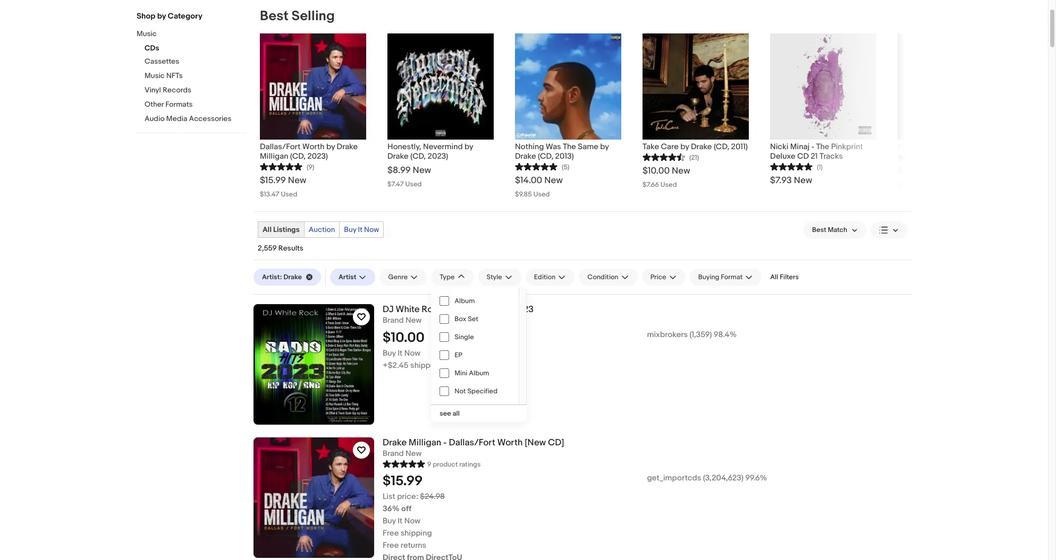 Task type: describe. For each thing, give the bounding box(es) containing it.
drake inside nothing was the same by drake (cd, 2013)
[[515, 151, 536, 162]]

type
[[440, 273, 455, 282]]

single link
[[431, 329, 519, 347]]

shipping inside "$15.99 list price: $24.98 36% off buy it now free shipping free returns"
[[401, 529, 432, 539]]

2011)
[[731, 142, 748, 152]]

vinyl records link
[[145, 86, 246, 96]]

worth inside dallas/fort worth by drake milligan (cd, 2023)
[[302, 142, 325, 152]]

honestly, nevermind by drake (cd, 2023) $8.99 new $7.47 used
[[388, 142, 473, 189]]

tracks
[[820, 151, 843, 162]]

see
[[440, 410, 451, 418]]

$10.00 for $10.00 new $7.66 used
[[643, 166, 670, 176]]

$15.99 new $13.47 used
[[260, 175, 306, 199]]

honestly, nevermind by drake (cd, 2023) link
[[388, 140, 494, 162]]

mixbrokers (1,359) 98.4%
[[647, 330, 737, 340]]

accessories
[[189, 114, 231, 123]]

care
[[661, 142, 679, 152]]

off
[[401, 504, 412, 514]]

drake milligan - dallas/fort worth [new cd] link
[[383, 438, 912, 449]]

best
[[260, 8, 289, 24]]

drake inside honestly, nevermind by drake (cd, 2023) $8.99 new $7.47 used
[[388, 151, 409, 162]]

#12
[[496, 305, 511, 315]]

0 vertical spatial album
[[455, 297, 475, 306]]

cassettes
[[145, 57, 179, 66]]

new inside '$10.00 new $7.66 used'
[[672, 166, 690, 176]]

not specified
[[455, 388, 498, 396]]

nicki minaj - the pinkprint deluxe cd 21 tracks image
[[770, 34, 877, 140]]

all for all listings
[[263, 225, 272, 234]]

buy inside "$15.99 list price: $24.98 36% off buy it now free shipping free returns"
[[383, 517, 396, 527]]

brand for drake
[[383, 449, 404, 459]]

nothing
[[515, 142, 544, 152]]

$15.99 for $15.99 new $13.47 used
[[260, 175, 286, 186]]

nfts
[[166, 71, 183, 80]]

$8.99
[[388, 165, 411, 176]]

the inside nothing was the same by drake (cd, 2013)
[[563, 142, 576, 152]]

music nfts link
[[145, 71, 246, 81]]

buy inside $10.00 buy it now +$2.45 shipping
[[383, 349, 396, 359]]

nevermind
[[423, 142, 463, 152]]

4.9 out of 5 stars image
[[898, 152, 940, 162]]

cd
[[797, 151, 809, 162]]

audio media accessories link
[[145, 114, 246, 124]]

shipping inside $10.00 buy it now +$2.45 shipping
[[410, 361, 442, 371]]

2013)
[[555, 151, 574, 162]]

records
[[163, 86, 191, 95]]

cd]
[[548, 438, 564, 449]]

listings
[[273, 225, 300, 234]]

media
[[166, 114, 187, 123]]

- for the
[[811, 142, 814, 152]]

category
[[168, 11, 202, 21]]

auction
[[309, 225, 335, 234]]

selling
[[292, 8, 335, 24]]

(cd, inside honestly, nevermind by drake (cd, 2023) $8.99 new $7.47 used
[[410, 151, 426, 162]]

used for $14.00 new
[[534, 190, 550, 199]]

music link
[[137, 29, 238, 39]]

36%
[[383, 504, 400, 514]]

(5)
[[562, 163, 570, 172]]

5 out of 5 stars image
[[770, 162, 813, 172]]

take
[[643, 142, 659, 152]]

artist:
[[262, 273, 282, 282]]

(cd, left 2011)
[[714, 142, 729, 152]]

0 vertical spatial music
[[137, 29, 157, 38]]

worth inside the drake milligan - dallas/fort worth [new cd] brand new
[[497, 438, 523, 449]]

$7.66
[[643, 181, 659, 189]]

radio
[[445, 305, 473, 315]]

all listings link
[[258, 222, 304, 238]]

not specified link
[[431, 383, 519, 401]]

all listings
[[263, 225, 300, 234]]

nicki minaj - the pinkprint deluxe cd 21 tracks link
[[770, 140, 877, 162]]

best selling
[[260, 8, 335, 24]]

nothing was the same by drake (cd, 2013) image
[[515, 33, 621, 140]]

honestly,
[[388, 142, 421, 152]]

mini album link
[[431, 365, 519, 383]]

drake inside dallas/fort worth by drake milligan (cd, 2023)
[[337, 142, 358, 152]]

artist: drake link
[[254, 269, 321, 286]]

cds
[[145, 44, 159, 53]]

music cds cassettes music nfts vinyl records other formats audio media accessories
[[137, 29, 231, 123]]

scorpion by drake (cd, 2018) link
[[898, 140, 1004, 152]]

ep
[[455, 351, 462, 360]]

$7.93 new
[[770, 175, 812, 186]]

21
[[811, 151, 818, 162]]

new inside honestly, nevermind by drake (cd, 2023) $8.99 new $7.47 used
[[413, 165, 431, 176]]

ratings
[[459, 461, 481, 469]]

main content containing best selling
[[254, 8, 1017, 561]]

formats
[[165, 100, 193, 109]]

$15.99 for $15.99 list price: $24.98 36% off buy it now free shipping free returns
[[383, 474, 423, 490]]

scorpion by drake (cd, 2018) image
[[898, 33, 1004, 140]]

new inside the $15.99 new $13.47 used
[[288, 175, 306, 186]]

dj white rock radio hits #12 2023 brand new
[[383, 305, 534, 326]]

single
[[455, 333, 474, 342]]

now inside buy it now link
[[364, 225, 379, 234]]

98.4%
[[714, 330, 737, 340]]

all filters button
[[766, 269, 803, 286]]

4.8 out of 5 stars image for $15.99
[[260, 162, 302, 172]]

(cd, inside dallas/fort worth by drake milligan (cd, 2023)
[[290, 151, 306, 162]]

(9) link
[[260, 162, 314, 172]]

used inside honestly, nevermind by drake (cd, 2023) $8.99 new $7.47 used
[[405, 180, 422, 189]]

$10.00 new $7.66 used
[[643, 166, 690, 189]]

$13.47
[[260, 190, 279, 199]]

scorpion by drake (cd, 2018)
[[898, 142, 1002, 152]]

1 vertical spatial album
[[469, 369, 489, 378]]

$24.98
[[420, 492, 445, 502]]

5.0 out of 5 stars. image
[[383, 459, 425, 469]]

album link
[[431, 292, 519, 310]]

new inside dj white rock radio hits #12 2023 brand new
[[406, 316, 422, 326]]

audio
[[145, 114, 165, 123]]

specified
[[467, 388, 498, 396]]



Task type: vqa. For each thing, say whether or not it's contained in the screenshot.
tab list
no



Task type: locate. For each thing, give the bounding box(es) containing it.
$10.00 down white
[[383, 330, 425, 346]]

all for all filters
[[770, 273, 778, 282]]

2,559 results
[[258, 244, 303, 253]]

- inside the drake milligan - dallas/fort worth [new cd] brand new
[[443, 438, 447, 449]]

used right "$7.47"
[[405, 180, 422, 189]]

brand inside dj white rock radio hits #12 2023 brand new
[[383, 316, 404, 326]]

drake milligan - dallas/fort worth [new cd] image
[[254, 438, 374, 559]]

4.7 out of 5 stars image
[[643, 152, 685, 162]]

milligan up the $15.99 new $13.47 used
[[260, 151, 288, 162]]

0 vertical spatial worth
[[302, 142, 325, 152]]

1 4.8 out of 5 stars image from the left
[[260, 162, 302, 172]]

$18.02
[[898, 166, 924, 176]]

1 vertical spatial shipping
[[401, 529, 432, 539]]

vinyl
[[145, 86, 161, 95]]

0 vertical spatial -
[[811, 142, 814, 152]]

shop by category
[[137, 11, 202, 21]]

dallas/fort inside the drake milligan - dallas/fort worth [new cd] brand new
[[449, 438, 495, 449]]

type button
[[431, 269, 474, 286]]

1 vertical spatial $10.00
[[383, 330, 425, 346]]

now inside $10.00 buy it now +$2.45 shipping
[[404, 349, 421, 359]]

other formats link
[[145, 100, 246, 110]]

used for $18.02 new
[[919, 181, 936, 189]]

[new
[[525, 438, 546, 449]]

+$2.45
[[383, 361, 409, 371]]

1 horizontal spatial $10.00
[[643, 166, 670, 176]]

used inside $14.00 new $9.85 used
[[534, 190, 550, 199]]

album up box set
[[455, 297, 475, 306]]

used for $15.99 new
[[281, 190, 297, 199]]

all filters
[[770, 273, 799, 282]]

4.8 out of 5 stars image
[[260, 162, 302, 172], [515, 162, 558, 172]]

0 vertical spatial buy
[[344, 225, 356, 234]]

1 vertical spatial brand
[[383, 449, 404, 459]]

mini
[[455, 369, 467, 378]]

0 vertical spatial now
[[364, 225, 379, 234]]

nicki minaj - the pinkprint deluxe cd 21 tracks
[[770, 142, 863, 162]]

brand inside the drake milligan - dallas/fort worth [new cd] brand new
[[383, 449, 404, 459]]

set
[[468, 315, 478, 324]]

used right $7.66
[[661, 181, 677, 189]]

0 horizontal spatial 2023)
[[307, 151, 328, 162]]

1 horizontal spatial 4.8 out of 5 stars image
[[515, 162, 558, 172]]

$10.00 buy it now +$2.45 shipping
[[383, 330, 442, 371]]

$15.99 up $13.47
[[260, 175, 286, 186]]

$10.00
[[643, 166, 670, 176], [383, 330, 425, 346]]

see all button
[[431, 406, 527, 423]]

2023) up (9)
[[307, 151, 328, 162]]

1 vertical spatial worth
[[497, 438, 523, 449]]

nothing was the same by drake (cd, 2013) link
[[515, 140, 621, 162]]

- for dallas/fort
[[443, 438, 447, 449]]

it up '+$2.45'
[[398, 349, 403, 359]]

(cd, up the $15.99 new $13.47 used
[[290, 151, 306, 162]]

scorpion
[[898, 142, 931, 152]]

1 horizontal spatial $15.99
[[383, 474, 423, 490]]

shipping right '+$2.45'
[[410, 361, 442, 371]]

$7.47
[[388, 180, 404, 189]]

$15.99 inside "$15.99 list price: $24.98 36% off buy it now free shipping free returns"
[[383, 474, 423, 490]]

buy down 36%
[[383, 517, 396, 527]]

4.8 out of 5 stars image up the $15.99 new $13.47 used
[[260, 162, 302, 172]]

box set link
[[431, 310, 519, 329]]

1 horizontal spatial milligan
[[409, 438, 441, 449]]

$14.00 new $9.85 used
[[515, 175, 563, 199]]

brand up list
[[383, 449, 404, 459]]

cassettes link
[[145, 57, 246, 67]]

minaj
[[790, 142, 810, 152]]

- up product
[[443, 438, 447, 449]]

1 free from the top
[[383, 529, 399, 539]]

by inside honestly, nevermind by drake (cd, 2023) $8.99 new $7.47 used
[[465, 142, 473, 152]]

milligan inside dallas/fort worth by drake milligan (cd, 2023)
[[260, 151, 288, 162]]

drake inside the drake milligan - dallas/fort worth [new cd] brand new
[[383, 438, 407, 449]]

2023) right honestly,
[[428, 151, 448, 162]]

mixbrokers
[[647, 330, 688, 340]]

hits
[[475, 305, 494, 315]]

0 vertical spatial all
[[263, 225, 272, 234]]

1 vertical spatial buy
[[383, 349, 396, 359]]

deluxe
[[770, 151, 796, 162]]

1 horizontal spatial the
[[816, 142, 829, 152]]

$15.99 list price: $24.98 36% off buy it now free shipping free returns
[[383, 474, 445, 551]]

(9)
[[307, 163, 314, 172]]

2 2023) from the left
[[428, 151, 448, 162]]

the inside nicki minaj - the pinkprint deluxe cd 21 tracks
[[816, 142, 829, 152]]

1 horizontal spatial 2023)
[[428, 151, 448, 162]]

2023)
[[307, 151, 328, 162], [428, 151, 448, 162]]

it inside $10.00 buy it now +$2.45 shipping
[[398, 349, 403, 359]]

2 vertical spatial it
[[398, 517, 403, 527]]

$10.38
[[898, 181, 918, 189]]

$18.02 new $10.38 used
[[898, 166, 945, 189]]

1 brand from the top
[[383, 316, 404, 326]]

free down 36%
[[383, 529, 399, 539]]

dallas/fort up ratings
[[449, 438, 495, 449]]

returns
[[401, 541, 426, 551]]

box set
[[455, 315, 478, 324]]

mini album
[[455, 369, 489, 378]]

now down off
[[404, 517, 421, 527]]

now up '+$2.45'
[[404, 349, 421, 359]]

all
[[263, 225, 272, 234], [770, 273, 778, 282]]

buy up '+$2.45'
[[383, 349, 396, 359]]

dallas/fort inside dallas/fort worth by drake milligan (cd, 2023)
[[260, 142, 301, 152]]

used right $13.47
[[281, 190, 297, 199]]

used right $9.85 at the top of the page
[[534, 190, 550, 199]]

now inside "$15.99 list price: $24.98 36% off buy it now free shipping free returns"
[[404, 517, 421, 527]]

1 the from the left
[[563, 142, 576, 152]]

4.8 out of 5 stars image for $14.00
[[515, 162, 558, 172]]

1 vertical spatial all
[[770, 273, 778, 282]]

$10.00 inside '$10.00 new $7.66 used'
[[643, 166, 670, 176]]

take care by drake (cd, 2011) link
[[643, 140, 749, 152]]

new inside $14.00 new $9.85 used
[[544, 175, 563, 186]]

honestly, nevermind by drake (cd, 2023) image
[[388, 33, 494, 140]]

0 horizontal spatial $10.00
[[383, 330, 425, 346]]

see all
[[440, 410, 460, 418]]

$14.00
[[515, 175, 542, 186]]

dj white rock radio hits #12 2023 image
[[254, 305, 374, 425]]

2 the from the left
[[816, 142, 829, 152]]

it right auction
[[358, 225, 363, 234]]

1 vertical spatial $15.99
[[383, 474, 423, 490]]

0 horizontal spatial dallas/fort
[[260, 142, 301, 152]]

0 vertical spatial milligan
[[260, 151, 288, 162]]

worth left [new
[[497, 438, 523, 449]]

9 product ratings link
[[383, 459, 481, 469]]

dallas/fort up (9) link
[[260, 142, 301, 152]]

now right auction "link"
[[364, 225, 379, 234]]

0 vertical spatial brand
[[383, 316, 404, 326]]

$7.93
[[770, 175, 792, 186]]

2 vertical spatial buy
[[383, 517, 396, 527]]

brand for dj
[[383, 316, 404, 326]]

all inside button
[[770, 273, 778, 282]]

2 vertical spatial now
[[404, 517, 421, 527]]

the up the (1)
[[816, 142, 829, 152]]

new inside "$18.02 new $10.38 used"
[[926, 166, 945, 176]]

dallas/fort worth by drake milligan (cd, 2023) link
[[260, 140, 366, 162]]

by inside dallas/fort worth by drake milligan (cd, 2023)
[[326, 142, 335, 152]]

music up "vinyl"
[[145, 71, 165, 80]]

0 vertical spatial $10.00
[[643, 166, 670, 176]]

(cd, up $8.99
[[410, 151, 426, 162]]

$15.99 inside the $15.99 new $13.47 used
[[260, 175, 286, 186]]

music
[[137, 29, 157, 38], [145, 71, 165, 80]]

take care by drake (cd, 2011)
[[643, 142, 748, 152]]

1 vertical spatial now
[[404, 349, 421, 359]]

nothing was the same by drake (cd, 2013)
[[515, 142, 609, 162]]

album right mini
[[469, 369, 489, 378]]

list
[[383, 492, 395, 502]]

0 vertical spatial it
[[358, 225, 363, 234]]

all up 2,559 at the left top of page
[[263, 225, 272, 234]]

(cd, left 2013)
[[538, 151, 554, 162]]

dallas/fort worth by drake milligan (cd, 2023) image
[[260, 33, 366, 140]]

1 vertical spatial it
[[398, 349, 403, 359]]

2023) inside dallas/fort worth by drake milligan (cd, 2023)
[[307, 151, 328, 162]]

0 horizontal spatial $15.99
[[260, 175, 286, 186]]

used
[[405, 180, 422, 189], [661, 181, 677, 189], [919, 181, 936, 189], [281, 190, 297, 199], [534, 190, 550, 199]]

0 vertical spatial free
[[383, 529, 399, 539]]

dj
[[383, 305, 394, 315]]

9
[[427, 461, 431, 469]]

$10.00 up $7.66
[[643, 166, 670, 176]]

nicki
[[770, 142, 789, 152]]

0 horizontal spatial 4.8 out of 5 stars image
[[260, 162, 302, 172]]

used inside the $15.99 new $13.47 used
[[281, 190, 297, 199]]

0 vertical spatial shipping
[[410, 361, 442, 371]]

1 horizontal spatial dallas/fort
[[449, 438, 495, 449]]

2018)
[[983, 142, 1002, 152]]

brand down the dj
[[383, 316, 404, 326]]

used for $10.00 new
[[661, 181, 677, 189]]

(cd, left 2018)
[[966, 142, 981, 152]]

the
[[563, 142, 576, 152], [816, 142, 829, 152]]

free left returns
[[383, 541, 399, 551]]

used inside "$18.02 new $10.38 used"
[[919, 181, 936, 189]]

was
[[546, 142, 561, 152]]

pinkprint
[[831, 142, 863, 152]]

1 vertical spatial music
[[145, 71, 165, 80]]

new inside the drake milligan - dallas/fort worth [new cd] brand new
[[406, 449, 422, 459]]

1 horizontal spatial all
[[770, 273, 778, 282]]

dallas/fort worth by drake milligan (cd, 2023)
[[260, 142, 358, 162]]

0 horizontal spatial the
[[563, 142, 576, 152]]

free
[[383, 529, 399, 539], [383, 541, 399, 551]]

1 horizontal spatial -
[[811, 142, 814, 152]]

(5) link
[[515, 162, 570, 172]]

the right was
[[563, 142, 576, 152]]

2 brand from the top
[[383, 449, 404, 459]]

box
[[455, 315, 466, 324]]

take care by drake (cd, 2011) image
[[643, 33, 749, 140]]

$15.99 up price: in the bottom of the page
[[383, 474, 423, 490]]

0 vertical spatial $15.99
[[260, 175, 286, 186]]

1 2023) from the left
[[307, 151, 328, 162]]

1 horizontal spatial worth
[[497, 438, 523, 449]]

0 vertical spatial dallas/fort
[[260, 142, 301, 152]]

-
[[811, 142, 814, 152], [443, 438, 447, 449]]

it down off
[[398, 517, 403, 527]]

$10.00 inside $10.00 buy it now +$2.45 shipping
[[383, 330, 425, 346]]

2 free from the top
[[383, 541, 399, 551]]

by inside nothing was the same by drake (cd, 2013)
[[600, 142, 609, 152]]

(21)
[[689, 154, 699, 162]]

$10.00 for $10.00 buy it now +$2.45 shipping
[[383, 330, 425, 346]]

- right minaj
[[811, 142, 814, 152]]

1 vertical spatial free
[[383, 541, 399, 551]]

other
[[145, 100, 164, 109]]

milligan up 9 product ratings link
[[409, 438, 441, 449]]

it inside "$15.99 list price: $24.98 36% off buy it now free shipping free returns"
[[398, 517, 403, 527]]

99.6%
[[745, 474, 767, 484]]

2,559
[[258, 244, 277, 253]]

all left filters
[[770, 273, 778, 282]]

milligan inside the drake milligan - dallas/fort worth [new cd] brand new
[[409, 438, 441, 449]]

(3,204,623)
[[703, 474, 744, 484]]

0 horizontal spatial all
[[263, 225, 272, 234]]

main content
[[254, 8, 1017, 561]]

buy
[[344, 225, 356, 234], [383, 349, 396, 359], [383, 517, 396, 527]]

4.8 out of 5 stars image up $14.00
[[515, 162, 558, 172]]

music up cds
[[137, 29, 157, 38]]

1 vertical spatial dallas/fort
[[449, 438, 495, 449]]

2023
[[513, 305, 534, 315]]

get_importcds
[[647, 474, 701, 484]]

dj white rock radio hits #12 2023 link
[[383, 305, 912, 316]]

buy it now
[[344, 225, 379, 234]]

0 horizontal spatial milligan
[[260, 151, 288, 162]]

price:
[[397, 492, 418, 502]]

1 vertical spatial milligan
[[409, 438, 441, 449]]

(21) link
[[643, 152, 699, 162]]

used inside '$10.00 new $7.66 used'
[[661, 181, 677, 189]]

it
[[358, 225, 363, 234], [398, 349, 403, 359], [398, 517, 403, 527]]

shipping up returns
[[401, 529, 432, 539]]

0 horizontal spatial -
[[443, 438, 447, 449]]

buy right auction
[[344, 225, 356, 234]]

used right $10.38
[[919, 181, 936, 189]]

worth up (9)
[[302, 142, 325, 152]]

2023) inside honestly, nevermind by drake (cd, 2023) $8.99 new $7.47 used
[[428, 151, 448, 162]]

2 4.8 out of 5 stars image from the left
[[515, 162, 558, 172]]

(cd, inside nothing was the same by drake (cd, 2013)
[[538, 151, 554, 162]]

- inside nicki minaj - the pinkprint deluxe cd 21 tracks
[[811, 142, 814, 152]]

by
[[157, 11, 166, 21], [326, 142, 335, 152], [465, 142, 473, 152], [600, 142, 609, 152], [681, 142, 689, 152], [933, 142, 941, 152]]

0 horizontal spatial worth
[[302, 142, 325, 152]]

all
[[453, 410, 460, 418]]

1 vertical spatial -
[[443, 438, 447, 449]]



